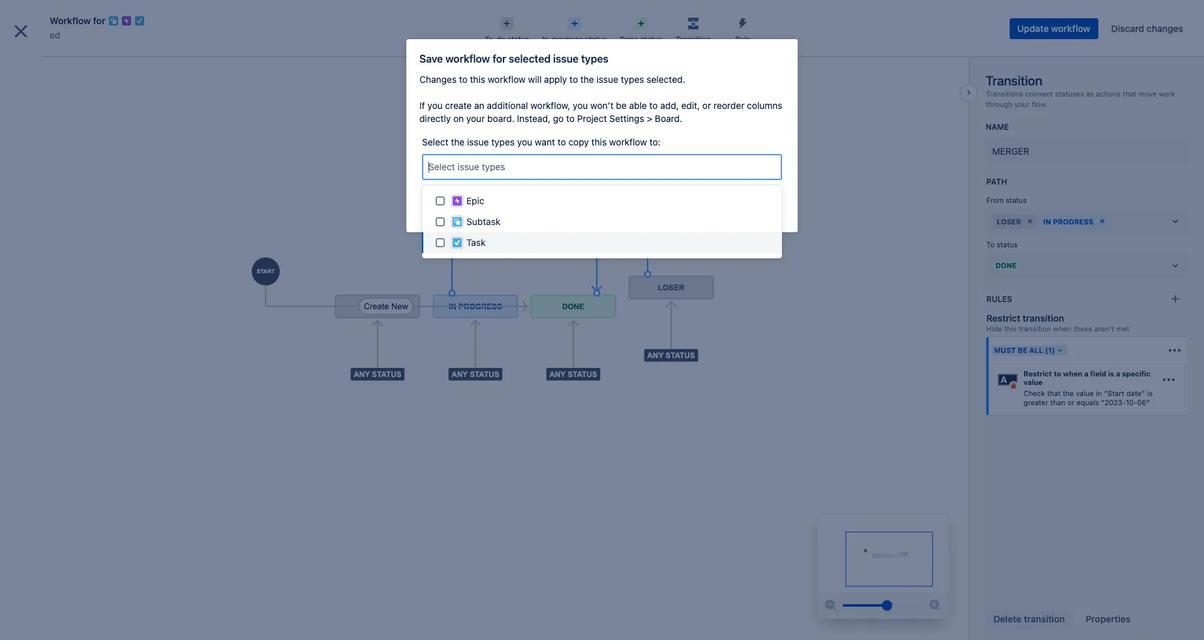 Task type: vqa. For each thing, say whether or not it's contained in the screenshot.
rightmost this
yes



Task type: locate. For each thing, give the bounding box(es) containing it.
0 vertical spatial restrict
[[987, 313, 1021, 324]]

0 horizontal spatial is
[[1109, 369, 1115, 378]]

as
[[1087, 89, 1095, 98]]

1 vertical spatial restrict
[[1024, 369, 1053, 378]]

update workflow
[[1018, 23, 1091, 34]]

ed down the ed link
[[39, 57, 50, 68]]

the up "won't"
[[581, 74, 595, 85]]

this
[[470, 74, 486, 85], [592, 136, 607, 148], [1005, 325, 1018, 333]]

0 vertical spatial or
[[703, 100, 712, 111]]

ed down the workflow
[[50, 29, 60, 40]]

1 horizontal spatial is
[[1148, 389, 1154, 398]]

your left flow.
[[1015, 100, 1030, 108]]

status right the from
[[1007, 196, 1028, 205]]

your down an
[[467, 113, 485, 124]]

you right if
[[428, 100, 443, 111]]

1 horizontal spatial your
[[1015, 100, 1030, 108]]

when inside restrict to when a field is a specific value check that the value in "start date" is greater than or equals "2023-10-06"
[[1064, 369, 1083, 378]]

you up the project
[[573, 100, 588, 111]]

1 vertical spatial this
[[592, 136, 607, 148]]

"start
[[1105, 389, 1125, 398]]

restrict transition hide this transition when these aren't met
[[987, 313, 1130, 333]]

transition
[[676, 35, 711, 43], [986, 73, 1043, 88]]

rule group - level 1 group
[[987, 337, 1189, 416]]

that inside transition transitions connect statuses as actions that move work through your flow.
[[1124, 89, 1137, 98]]

that left move at the top right of the page
[[1124, 89, 1137, 98]]

epic image
[[452, 196, 463, 206]]

ed
[[50, 29, 60, 40], [39, 57, 50, 68]]

0 vertical spatial value
[[1024, 378, 1044, 387]]

statuses
[[1056, 89, 1085, 98]]

for right the workflow
[[93, 15, 105, 26]]

aren't
[[1095, 325, 1115, 333]]

is up 06"
[[1148, 389, 1154, 398]]

close workflow editor image
[[10, 21, 31, 42]]

0 vertical spatial ed
[[50, 29, 60, 40]]

for
[[93, 15, 105, 26], [493, 53, 507, 65]]

to:
[[650, 136, 661, 148]]

1 vertical spatial or
[[1068, 398, 1075, 406]]

0 vertical spatial done
[[620, 35, 639, 43]]

this up an
[[470, 74, 486, 85]]

None text field
[[429, 161, 431, 174]]

greater
[[1024, 398, 1049, 406]]

field
[[1091, 369, 1107, 378]]

or
[[703, 100, 712, 111], [1068, 398, 1075, 406]]

done down to status
[[996, 261, 1017, 270]]

to up than
[[1055, 369, 1062, 378]]

1 horizontal spatial done
[[996, 261, 1017, 270]]

0 vertical spatial transition
[[1023, 313, 1065, 324]]

changes to this workflow will apply to the issue types selected. if you create an additional workflow, you won't be able to add, edit, or reorder columns directly on your board. instead, go to project settings > board.
[[420, 74, 783, 124]]

restrict inside restrict to when a field is a specific value check that the value in "start date" is greater than or equals "2023-10-06"
[[1024, 369, 1053, 378]]

1 vertical spatial value
[[1077, 389, 1095, 398]]

to status element
[[987, 252, 1189, 279]]

workflow
[[1052, 23, 1091, 34], [446, 53, 490, 65], [488, 74, 526, 85], [610, 136, 648, 148]]

hide
[[987, 325, 1003, 333]]

restrict inside restrict transition hide this transition when these aren't met
[[987, 313, 1021, 324]]

1 vertical spatial select
[[429, 161, 455, 172]]

the down on
[[451, 136, 465, 148]]

zoom out image
[[824, 598, 840, 614]]

0 horizontal spatial a
[[1085, 369, 1089, 378]]

Search field
[[957, 8, 1088, 28]]

subtask
[[467, 216, 501, 227]]

1 vertical spatial done
[[996, 261, 1017, 270]]

ed inside transition dialog
[[50, 29, 60, 40]]

1 horizontal spatial for
[[493, 53, 507, 65]]

0 vertical spatial for
[[93, 15, 105, 26]]

2 vertical spatial the
[[1064, 389, 1075, 398]]

restrict up check
[[1024, 369, 1053, 378]]

project
[[578, 113, 607, 124]]

2 vertical spatial transition
[[1025, 614, 1066, 625]]

done right "in-progress status"
[[620, 35, 639, 43]]

1 vertical spatial for
[[493, 53, 507, 65]]

through
[[986, 100, 1013, 108]]

0 horizontal spatial restrict
[[987, 313, 1021, 324]]

settings
[[610, 113, 645, 124]]

0 vertical spatial the
[[581, 74, 595, 85]]

for down do
[[493, 53, 507, 65]]

select up epic image at top
[[429, 161, 455, 172]]

1 a from the left
[[1085, 369, 1089, 378]]

issue up "won't"
[[597, 74, 619, 85]]

2 vertical spatial this
[[1005, 325, 1018, 333]]

check
[[1024, 389, 1046, 398]]

transition for transition
[[676, 35, 711, 43]]

won't
[[591, 100, 614, 111]]

epic
[[467, 195, 485, 206]]

transition up transitions
[[986, 73, 1043, 88]]

equals
[[1077, 398, 1100, 406]]

that
[[1124, 89, 1137, 98], [1048, 389, 1062, 398]]

the up than
[[1064, 389, 1075, 398]]

1 horizontal spatial transition
[[986, 73, 1043, 88]]

a left field
[[1085, 369, 1089, 378]]

0 vertical spatial is
[[1109, 369, 1115, 378]]

done status button
[[614, 13, 669, 44]]

open image
[[1169, 214, 1184, 229]]

actions
[[1097, 89, 1122, 98]]

done
[[620, 35, 639, 43], [996, 261, 1017, 270]]

1 vertical spatial transition
[[1020, 325, 1052, 333]]

>
[[647, 113, 653, 124]]

types inside changes to this workflow will apply to the issue types selected. if you create an additional workflow, you won't be able to add, edit, or reorder columns directly on your board. instead, go to project settings > board.
[[621, 74, 645, 85]]

0 horizontal spatial transition
[[676, 35, 711, 43]]

jira software image
[[34, 10, 122, 26], [34, 10, 122, 26]]

or right than
[[1068, 398, 1075, 406]]

status right to on the top right of page
[[997, 240, 1018, 249]]

your
[[1015, 100, 1030, 108], [467, 113, 485, 124]]

0 vertical spatial this
[[470, 74, 486, 85]]

transition inside popup button
[[676, 35, 711, 43]]

0 horizontal spatial or
[[703, 100, 712, 111]]

when left these at the bottom right
[[1054, 325, 1072, 333]]

types up able
[[621, 74, 645, 85]]

1 vertical spatial your
[[467, 113, 485, 124]]

0 horizontal spatial value
[[1024, 378, 1044, 387]]

add rule image
[[1171, 294, 1182, 304]]

that inside restrict to when a field is a specific value check that the value in "start date" is greater than or equals "2023-10-06"
[[1048, 389, 1062, 398]]

1 horizontal spatial the
[[581, 74, 595, 85]]

transition inside delete transition button
[[1025, 614, 1066, 625]]

0 vertical spatial transition
[[676, 35, 711, 43]]

you left want
[[518, 136, 533, 148]]

properties
[[1087, 614, 1131, 625]]

from
[[987, 196, 1005, 205]]

task image
[[452, 238, 463, 248]]

you
[[428, 100, 443, 111], [573, 100, 588, 111], [518, 136, 533, 148]]

workflow down settings on the right top
[[610, 136, 648, 148]]

in progress
[[1044, 217, 1094, 226]]

when
[[1054, 325, 1072, 333], [1064, 369, 1083, 378]]

that up than
[[1048, 389, 1062, 398]]

name
[[986, 122, 1010, 132]]

or right edit,
[[703, 100, 712, 111]]

to right "changes"
[[459, 74, 468, 85]]

0 vertical spatial select
[[422, 136, 449, 148]]

this right hide
[[1005, 325, 1018, 333]]

banner
[[0, 0, 1205, 37]]

workflow
[[50, 15, 91, 26]]

select
[[422, 136, 449, 148], [429, 161, 455, 172]]

0 horizontal spatial for
[[93, 15, 105, 26]]

none text field inside save workflow for selected issue types dialog
[[429, 161, 431, 174]]

if
[[420, 100, 425, 111]]

is right field
[[1109, 369, 1115, 378]]

select down directly
[[422, 136, 449, 148]]

2 horizontal spatial the
[[1064, 389, 1075, 398]]

transition inside transition transitions connect statuses as actions that move work through your flow.
[[986, 73, 1043, 88]]

restrict
[[987, 313, 1021, 324], [1024, 369, 1053, 378]]

the inside changes to this workflow will apply to the issue types selected. if you create an additional workflow, you won't be able to add, edit, or reorder columns directly on your board. instead, go to project settings > board.
[[581, 74, 595, 85]]

0 vertical spatial that
[[1124, 89, 1137, 98]]

0 horizontal spatial the
[[451, 136, 465, 148]]

restrict for to
[[1024, 369, 1053, 378]]

value up the equals
[[1077, 389, 1095, 398]]

0 horizontal spatial this
[[470, 74, 486, 85]]

1 horizontal spatial a
[[1117, 369, 1121, 378]]

this inside restrict transition hide this transition when these aren't met
[[1005, 325, 1018, 333]]

0 horizontal spatial done
[[620, 35, 639, 43]]

types up epic at the left top of the page
[[482, 161, 505, 172]]

copy
[[569, 136, 589, 148]]

these
[[1074, 325, 1093, 333]]

work
[[1160, 89, 1176, 98]]

connect
[[1026, 89, 1054, 98]]

when left field
[[1064, 369, 1083, 378]]

to right go
[[567, 113, 575, 124]]

done inside the to status element
[[996, 261, 1017, 270]]

2 horizontal spatial this
[[1005, 325, 1018, 333]]

value up check
[[1024, 378, 1044, 387]]

this right copy
[[592, 136, 607, 148]]

rule
[[736, 35, 751, 43]]

transition
[[1023, 313, 1065, 324], [1020, 325, 1052, 333], [1025, 614, 1066, 625]]

1 horizontal spatial that
[[1124, 89, 1137, 98]]

date"
[[1127, 389, 1146, 398]]

the
[[581, 74, 595, 85], [451, 136, 465, 148], [1064, 389, 1075, 398]]

instead,
[[517, 113, 551, 124]]

status up selected.
[[641, 35, 662, 43]]

progress
[[1054, 217, 1094, 226]]

workflow down the save workflow for selected issue types
[[488, 74, 526, 85]]

0 vertical spatial when
[[1054, 325, 1072, 333]]

group
[[5, 239, 151, 310], [5, 239, 151, 274], [5, 274, 151, 310]]

1 horizontal spatial this
[[592, 136, 607, 148]]

to right apply
[[570, 74, 578, 85]]

discard changes
[[1112, 23, 1184, 34]]

workflow right update
[[1052, 23, 1091, 34]]

0 vertical spatial your
[[1015, 100, 1030, 108]]

done inside popup button
[[620, 35, 639, 43]]

1 horizontal spatial value
[[1077, 389, 1095, 398]]

to inside restrict to when a field is a specific value check that the value in "start date" is greater than or equals "2023-10-06"
[[1055, 369, 1062, 378]]

transition up selected.
[[676, 35, 711, 43]]

1 vertical spatial that
[[1048, 389, 1062, 398]]

specific
[[1123, 369, 1151, 378]]

status for to status
[[997, 240, 1018, 249]]

in-progress status
[[543, 35, 607, 43]]

is
[[1109, 369, 1115, 378], [1148, 389, 1154, 398]]

progress
[[553, 35, 584, 43]]

restrict up hide
[[987, 313, 1021, 324]]

1 horizontal spatial or
[[1068, 398, 1075, 406]]

select for select issue types
[[429, 161, 455, 172]]

transition for delete
[[1025, 614, 1066, 625]]

update
[[1018, 23, 1050, 34]]

0 horizontal spatial your
[[467, 113, 485, 124]]

add,
[[661, 100, 679, 111]]

to up '>'
[[650, 100, 658, 111]]

go
[[553, 113, 564, 124]]

1 vertical spatial when
[[1064, 369, 1083, 378]]

1 horizontal spatial restrict
[[1024, 369, 1053, 378]]

a left specific
[[1117, 369, 1121, 378]]

value
[[1024, 378, 1044, 387], [1077, 389, 1095, 398]]

0 horizontal spatial that
[[1048, 389, 1062, 398]]

in-progress status button
[[536, 13, 614, 44]]

columns
[[748, 100, 783, 111]]

transitions
[[986, 89, 1024, 98]]

status for done status
[[641, 35, 662, 43]]

to
[[459, 74, 468, 85], [570, 74, 578, 85], [650, 100, 658, 111], [567, 113, 575, 124], [558, 136, 566, 148], [1055, 369, 1062, 378]]

the inside restrict to when a field is a specific value check that the value in "start date" is greater than or equals "2023-10-06"
[[1064, 389, 1075, 398]]

rule button
[[719, 13, 768, 44]]

issue up epic at the left top of the page
[[458, 161, 480, 172]]

subtask image
[[452, 217, 463, 227]]

1 vertical spatial transition
[[986, 73, 1043, 88]]



Task type: describe. For each thing, give the bounding box(es) containing it.
board.
[[488, 113, 515, 124]]

2 a from the left
[[1117, 369, 1121, 378]]

issue inside changes to this workflow will apply to the issue types selected. if you create an additional workflow, you won't be able to add, edit, or reorder columns directly on your board. instead, go to project settings > board.
[[597, 74, 619, 85]]

will
[[528, 74, 542, 85]]

apply
[[544, 74, 567, 85]]

delete transition
[[994, 614, 1066, 625]]

save
[[420, 53, 443, 65]]

clear image
[[1098, 216, 1109, 227]]

from status
[[987, 196, 1028, 205]]

to-do status
[[485, 35, 530, 43]]

able
[[630, 100, 647, 111]]

"2023-
[[1102, 398, 1127, 406]]

than
[[1051, 398, 1066, 406]]

restrict for transition
[[987, 313, 1021, 324]]

board.
[[655, 113, 683, 124]]

selected.
[[647, 74, 686, 85]]

changes
[[420, 74, 457, 85]]

to
[[987, 240, 995, 249]]

met
[[1117, 325, 1130, 333]]

this inside changes to this workflow will apply to the issue types selected. if you create an additional workflow, you won't be able to add, edit, or reorder columns directly on your board. instead, go to project settings > board.
[[470, 74, 486, 85]]

10-
[[1127, 398, 1138, 406]]

properties button
[[1079, 609, 1139, 630]]

path
[[987, 177, 1008, 187]]

zoom in image
[[928, 598, 944, 614]]

types down board.
[[492, 136, 515, 148]]

0 horizontal spatial you
[[428, 100, 443, 111]]

reorder
[[714, 100, 745, 111]]

clear image
[[1026, 216, 1036, 227]]

issue down progress
[[554, 53, 579, 65]]

flow.
[[1032, 100, 1048, 108]]

in
[[1044, 217, 1052, 226]]

move
[[1139, 89, 1158, 98]]

rules
[[987, 294, 1013, 304]]

1 vertical spatial the
[[451, 136, 465, 148]]

to-do status button
[[479, 13, 536, 44]]

transition dialog
[[0, 0, 1205, 640]]

select issue types
[[429, 161, 505, 172]]

transition button
[[669, 13, 719, 44]]

delete transition button
[[986, 609, 1073, 630]]

for inside transition dialog
[[93, 15, 105, 26]]

types down "in-progress status"
[[581, 53, 609, 65]]

transition for restrict
[[1023, 313, 1065, 324]]

be
[[616, 100, 627, 111]]

you're in the workflow viewfinder, use the arrow keys to move it element
[[819, 514, 949, 593]]

select the issue types you want to copy this workflow to:
[[422, 136, 661, 148]]

transition for transition transitions connect statuses as actions that move work through your flow.
[[986, 73, 1043, 88]]

done for done status
[[620, 35, 639, 43]]

to status
[[987, 240, 1018, 249]]

select for select the issue types you want to copy this workflow to:
[[422, 136, 449, 148]]

merger
[[993, 146, 1030, 157]]

1 vertical spatial ed
[[39, 57, 50, 68]]

1 vertical spatial is
[[1148, 389, 1154, 398]]

on
[[454, 113, 464, 124]]

primary element
[[8, 0, 957, 36]]

workflow inside "button"
[[1052, 23, 1091, 34]]

06"
[[1138, 398, 1151, 406]]

save workflow for selected issue types dialog
[[407, 39, 798, 232]]

workflow down to- at top
[[446, 53, 490, 65]]

discard
[[1112, 23, 1145, 34]]

loser
[[998, 217, 1022, 226]]

in
[[1097, 389, 1103, 398]]

from status element
[[987, 208, 1189, 234]]

for inside dialog
[[493, 53, 507, 65]]

want
[[535, 136, 555, 148]]

selected
[[509, 53, 551, 65]]

done status
[[620, 35, 662, 43]]

your inside changes to this workflow will apply to the issue types selected. if you create an additional workflow, you won't be able to add, edit, or reorder columns directly on your board. instead, go to project settings > board.
[[467, 113, 485, 124]]

2 horizontal spatial you
[[573, 100, 588, 111]]

ed link
[[50, 27, 60, 43]]

an
[[475, 100, 485, 111]]

1 horizontal spatial you
[[518, 136, 533, 148]]

status right do
[[508, 35, 530, 43]]

to right want
[[558, 136, 566, 148]]

update workflow button
[[1010, 18, 1099, 39]]

your inside transition transitions connect statuses as actions that move work through your flow.
[[1015, 100, 1030, 108]]

additional
[[487, 100, 528, 111]]

or inside changes to this workflow will apply to the issue types selected. if you create an additional workflow, you won't be able to add, edit, or reorder columns directly on your board. instead, go to project settings > board.
[[703, 100, 712, 111]]

issue up the select issue types
[[467, 136, 489, 148]]

task
[[467, 237, 486, 248]]

create
[[445, 100, 472, 111]]

do
[[497, 35, 506, 43]]

to-
[[485, 35, 497, 43]]

transition transitions connect statuses as actions that move work through your flow.
[[986, 73, 1176, 108]]

done for done
[[996, 261, 1017, 270]]

in-
[[543, 35, 553, 43]]

open image
[[1169, 258, 1184, 273]]

edit,
[[682, 100, 700, 111]]

status right progress
[[586, 35, 607, 43]]

or inside restrict to when a field is a specific value check that the value in "start date" is greater than or equals "2023-10-06"
[[1068, 398, 1075, 406]]

restrict to when a field is a specific value check that the value in "start date" is greater than or equals "2023-10-06"
[[1024, 369, 1154, 406]]

status for from status
[[1007, 196, 1028, 205]]

when inside restrict transition hide this transition when these aren't met
[[1054, 325, 1072, 333]]

workflow for
[[50, 15, 105, 26]]

workflow inside changes to this workflow will apply to the issue types selected. if you create an additional workflow, you won't be able to add, edit, or reorder columns directly on your board. instead, go to project settings > board.
[[488, 74, 526, 85]]

changes
[[1147, 23, 1184, 34]]

Zoom level range field
[[844, 593, 924, 619]]

workflow,
[[531, 100, 571, 111]]

delete
[[994, 614, 1022, 625]]

directly
[[420, 113, 451, 124]]

discard changes button
[[1104, 18, 1192, 39]]

save workflow for selected issue types
[[420, 53, 609, 65]]



